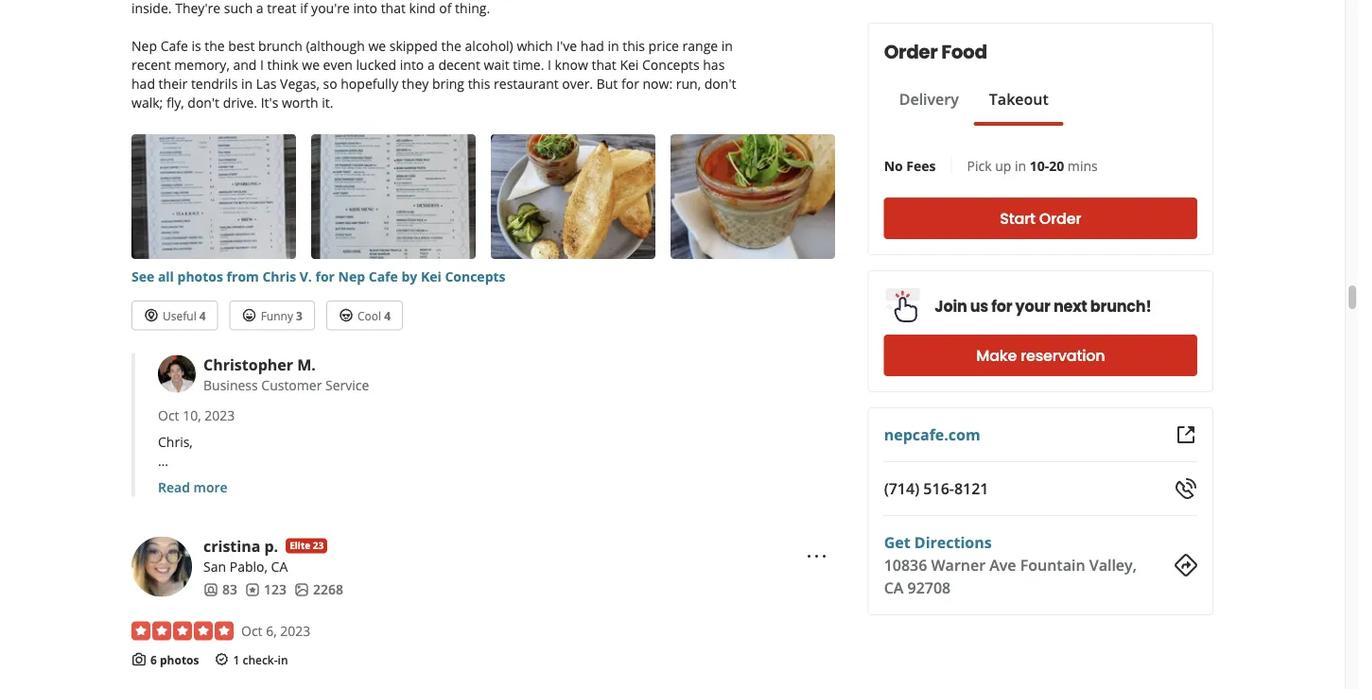 Task type: vqa. For each thing, say whether or not it's contained in the screenshot.
Useful 4
yes



Task type: locate. For each thing, give the bounding box(es) containing it.
at up offerings.
[[610, 471, 622, 489]]

ca inside get directions 10836 warner ave fountain valley, ca 92708
[[885, 578, 904, 599]]

nep up 16 cool v2 image
[[338, 268, 365, 286]]

2 vertical spatial we
[[276, 490, 294, 508]]

smoother
[[420, 509, 480, 527]]

0 horizontal spatial a
[[409, 509, 416, 527]]

had up "walk;"
[[132, 74, 155, 92]]

a right into
[[428, 56, 435, 74]]

we up vegas,
[[302, 56, 320, 74]]

1 vertical spatial concepts
[[445, 268, 506, 286]]

read more button
[[158, 478, 228, 497]]

this down wait
[[468, 74, 491, 92]]

work
[[312, 509, 343, 527]]

chris
[[263, 268, 296, 286]]

useful
[[163, 308, 197, 324]]

6,
[[266, 623, 277, 641]]

1 horizontal spatial had
[[581, 37, 605, 55]]

1 horizontal spatial don't
[[705, 74, 737, 92]]

for right much
[[282, 471, 300, 489]]

from
[[227, 268, 259, 286]]

i up las at top left
[[260, 56, 264, 74]]

0 horizontal spatial oct
[[158, 407, 179, 425]]

tab list
[[885, 88, 1064, 126]]

us right join
[[971, 296, 989, 318]]

1 horizontal spatial nep
[[338, 268, 365, 286]]

order right start
[[1040, 208, 1082, 230]]

1 vertical spatial oct
[[241, 623, 263, 641]]

1 horizontal spatial this
[[623, 37, 645, 55]]

20
[[1050, 157, 1065, 175]]

0 vertical spatial is
[[192, 37, 201, 55]]

4 right cool
[[384, 308, 391, 324]]

1 vertical spatial nếp
[[158, 585, 184, 603]]

1 vertical spatial this
[[468, 74, 491, 92]]

don't down has
[[705, 74, 737, 92]]

photo of cristina p. image
[[132, 537, 192, 598]]

is up the memory,
[[192, 37, 201, 55]]

our down offerings.
[[576, 509, 598, 527]]

fly,
[[166, 93, 184, 111]]

in right up
[[1015, 157, 1027, 175]]

2 4 from the left
[[384, 308, 391, 324]]

feedback
[[721, 471, 778, 489]]

0 horizontal spatial order
[[885, 39, 938, 65]]

0 vertical spatial experience
[[538, 471, 606, 489]]

run,
[[676, 74, 701, 92]]

1 horizontal spatial ca
[[885, 578, 904, 599]]

0 horizontal spatial 2023
[[205, 407, 235, 425]]

0 vertical spatial this
[[623, 37, 645, 55]]

1 vertical spatial us
[[241, 490, 255, 508]]

we
[[369, 37, 386, 55], [302, 56, 320, 74], [276, 490, 294, 508]]

ca down p.
[[271, 558, 288, 576]]

0 vertical spatial so
[[323, 74, 338, 92]]

0 horizontal spatial concepts
[[445, 268, 506, 286]]

brunch!
[[1091, 296, 1152, 318]]

is up importance
[[781, 471, 791, 489]]

0 vertical spatial cafe
[[161, 37, 188, 55]]

decent
[[439, 56, 481, 74]]

1 horizontal spatial you
[[345, 528, 368, 546]]

is inside nep cafe is the best brunch (although we skipped the alcohol) which i've had in this price range in recent memory, and i think we even lucked into a decent wait time. i know that kei concepts has had their tendrils in las vegas, so hopefully they bring this restaurant over. but for now: run, don't walk; fly, don't drive. it's worth it.
[[192, 37, 201, 55]]

takeout
[[990, 89, 1049, 109]]

2023
[[205, 407, 235, 425], [280, 623, 311, 641]]

0 vertical spatial kei
[[620, 56, 639, 74]]

price
[[649, 37, 679, 55]]

cool 4
[[358, 308, 391, 324]]

start order
[[1001, 208, 1082, 230]]

1 horizontal spatial service
[[497, 490, 540, 508]]

1 vertical spatial a
[[409, 509, 416, 527]]

in up that
[[608, 37, 619, 55]]

10,
[[183, 407, 201, 425]]

cristina
[[203, 536, 261, 556]]

oct for oct 10, 2023
[[158, 407, 179, 425]]

is inside the thank you so much for taking the time to share your detailed experience at nếp cafe! your feedback is invaluable to us as we constantly strive to improve our service and offerings. we understand the importance of timely service and will work to ensure a smoother experience for our guests in the future. we're grateful for your support and hope to see you again soon at nếp!
[[781, 471, 791, 489]]

(although
[[306, 37, 365, 55]]

photos right the all
[[177, 268, 223, 286]]

0 vertical spatial nếp
[[625, 471, 651, 489]]

1 horizontal spatial oct
[[241, 623, 263, 641]]

16 funny v2 image
[[242, 308, 257, 323]]

but
[[597, 74, 618, 92]]

food
[[942, 39, 988, 65]]

to right work
[[347, 509, 359, 527]]

next
[[1054, 296, 1088, 318]]

and
[[233, 56, 257, 74], [544, 490, 567, 508], [262, 509, 285, 527], [242, 528, 266, 546]]

1 vertical spatial experience
[[484, 509, 552, 527]]

for up make
[[992, 296, 1013, 318]]

1 vertical spatial order
[[1040, 208, 1082, 230]]

0 vertical spatial nep
[[132, 37, 157, 55]]

0 vertical spatial a
[[428, 56, 435, 74]]

funny
[[261, 308, 293, 324]]

this left price
[[623, 37, 645, 55]]

soon
[[408, 528, 439, 546]]

constantly
[[297, 490, 361, 508]]

share
[[415, 471, 450, 489]]

in down we
[[645, 509, 656, 527]]

0 horizontal spatial is
[[192, 37, 201, 55]]

photos
[[177, 268, 223, 286], [160, 653, 199, 668]]

1 vertical spatial kei
[[421, 268, 442, 286]]

you right see
[[345, 528, 368, 546]]

nep
[[132, 37, 157, 55], [338, 268, 365, 286]]

you up invaluable
[[199, 471, 222, 489]]

for right but at the left top
[[622, 74, 640, 92]]

in up has
[[722, 37, 733, 55]]

cafe left 83
[[187, 585, 215, 603]]

0 horizontal spatial you
[[199, 471, 222, 489]]

improve
[[418, 490, 469, 508]]

oct
[[158, 407, 179, 425], [241, 623, 263, 641]]

1 vertical spatial service
[[215, 509, 258, 527]]

of
[[158, 509, 171, 527]]

1 vertical spatial 2023
[[280, 623, 311, 641]]

don't
[[705, 74, 737, 92], [188, 93, 220, 111]]

time.
[[513, 56, 545, 74]]

we up lucked
[[369, 37, 386, 55]]

0 horizontal spatial ca
[[271, 558, 288, 576]]

0 vertical spatial we
[[369, 37, 386, 55]]

much
[[243, 471, 278, 489]]

1 horizontal spatial kei
[[620, 56, 639, 74]]

business
[[203, 377, 258, 395]]

so left much
[[226, 471, 240, 489]]

tendrils
[[191, 74, 238, 92]]

for down offerings.
[[555, 509, 573, 527]]

1 vertical spatial photos
[[160, 653, 199, 668]]

alcohol)
[[465, 37, 514, 55]]

had up that
[[581, 37, 605, 55]]

service up cristina p.
[[215, 509, 258, 527]]

concepts down price
[[643, 56, 700, 74]]

your left the next
[[1016, 296, 1051, 318]]

2023 right 10,
[[205, 407, 235, 425]]

chris,
[[158, 433, 193, 451]]

4 for useful 4
[[199, 308, 206, 324]]

we inside the thank you so much for taking the time to share your detailed experience at nếp cafe! your feedback is invaluable to us as we constantly strive to improve our service and offerings. we understand the importance of timely service and will work to ensure a smoother experience for our guests in the future. we're grateful for your support and hope to see you again soon at nếp!
[[276, 490, 294, 508]]

0 vertical spatial your
[[1016, 296, 1051, 318]]

2023 right 6,
[[280, 623, 311, 641]]

nếp up we
[[625, 471, 651, 489]]

1 vertical spatial had
[[132, 74, 155, 92]]

2 vertical spatial your
[[158, 528, 186, 546]]

us inside the thank you so much for taking the time to share your detailed experience at nếp cafe! your feedback is invaluable to us as we constantly strive to improve our service and offerings. we understand the importance of timely service and will work to ensure a smoother experience for our guests in the future. we're grateful for your support and hope to see you again soon at nếp!
[[241, 490, 255, 508]]

cafe up recent
[[161, 37, 188, 55]]

has
[[703, 56, 725, 74]]

experience down detailed
[[484, 509, 552, 527]]

6 photos
[[150, 653, 199, 668]]

24 directions v2 image
[[1175, 555, 1198, 577]]

0 vertical spatial at
[[610, 471, 622, 489]]

0 horizontal spatial we
[[276, 490, 294, 508]]

restaurant
[[494, 74, 559, 92]]

christopher
[[203, 354, 293, 375]]

for right grateful
[[819, 509, 837, 527]]

this
[[623, 37, 645, 55], [468, 74, 491, 92]]

cafe left by
[[369, 268, 398, 286]]

oct left 6,
[[241, 623, 263, 641]]

nếp down best,
[[158, 585, 184, 603]]

24 external link v2 image
[[1175, 424, 1198, 447]]

0 vertical spatial us
[[971, 296, 989, 318]]

0 vertical spatial order
[[885, 39, 938, 65]]

kei right that
[[620, 56, 639, 74]]

i've
[[557, 37, 577, 55]]

1 horizontal spatial concepts
[[643, 56, 700, 74]]

cafe inside best, nếp cafe
[[187, 585, 215, 603]]

23
[[313, 540, 324, 553]]

i right time. on the left of the page
[[548, 56, 552, 74]]

oct left 10,
[[158, 407, 179, 425]]

pick up in 10-20 mins
[[968, 157, 1098, 175]]

16 friends v2 image
[[203, 583, 219, 598]]

so
[[323, 74, 338, 92], [226, 471, 240, 489]]

concepts right by
[[445, 268, 506, 286]]

photo of christopher m. image
[[158, 355, 196, 393]]

us left "as"
[[241, 490, 255, 508]]

so up it.
[[323, 74, 338, 92]]

elite 23 link
[[286, 539, 328, 554]]

0 vertical spatial oct
[[158, 407, 179, 425]]

1 horizontal spatial at
[[610, 471, 622, 489]]

16 cool v2 image
[[339, 308, 354, 323]]

1 vertical spatial so
[[226, 471, 240, 489]]

1 horizontal spatial i
[[548, 56, 552, 74]]

more
[[194, 479, 228, 497]]

skipped
[[390, 37, 438, 55]]

2 horizontal spatial we
[[369, 37, 386, 55]]

order up delivery
[[885, 39, 938, 65]]

0 vertical spatial 2023
[[205, 407, 235, 425]]

order inside 'button'
[[1040, 208, 1082, 230]]

1 horizontal spatial order
[[1040, 208, 1082, 230]]

1 vertical spatial is
[[781, 471, 791, 489]]

0 vertical spatial concepts
[[643, 56, 700, 74]]

customer
[[262, 377, 322, 395]]

1 horizontal spatial 2023
[[280, 623, 311, 641]]

kei inside nep cafe is the best brunch (although we skipped the alcohol) which i've had in this price range in recent memory, and i think we even lucked into a decent wait time. i know that kei concepts has had their tendrils in las vegas, so hopefully they bring this restaurant over. but for now: run, don't walk; fly, don't drive. it's worth it.
[[620, 56, 639, 74]]

service
[[326, 377, 369, 395]]

1 vertical spatial ca
[[885, 578, 904, 599]]

order
[[885, 39, 938, 65], [1040, 208, 1082, 230]]

0 horizontal spatial so
[[226, 471, 240, 489]]

to left see
[[304, 528, 317, 546]]

1 horizontal spatial so
[[323, 74, 338, 92]]

service down detailed
[[497, 490, 540, 508]]

the up the memory,
[[205, 37, 225, 55]]

friends element
[[203, 581, 238, 600]]

no fees
[[885, 157, 937, 175]]

i
[[260, 56, 264, 74], [548, 56, 552, 74]]

0 horizontal spatial nep
[[132, 37, 157, 55]]

ca down '10836'
[[885, 578, 904, 599]]

concepts
[[643, 56, 700, 74], [445, 268, 506, 286]]

0 vertical spatial had
[[581, 37, 605, 55]]

0 horizontal spatial our
[[472, 490, 494, 508]]

1 horizontal spatial nếp
[[625, 471, 651, 489]]

your up improve
[[453, 471, 482, 489]]

don't down tendrils
[[188, 93, 220, 111]]

0 horizontal spatial us
[[241, 490, 255, 508]]

the up decent
[[442, 37, 462, 55]]

for right v.
[[316, 268, 335, 286]]

delivery
[[900, 89, 959, 109]]

nep up recent
[[132, 37, 157, 55]]

las
[[256, 74, 277, 92]]

1 check-in
[[233, 653, 288, 668]]

experience up offerings.
[[538, 471, 606, 489]]

in inside the thank you so much for taking the time to share your detailed experience at nếp cafe! your feedback is invaluable to us as we constantly strive to improve our service and offerings. we understand the importance of timely service and will work to ensure a smoother experience for our guests in the future. we're grateful for your support and hope to see you again soon at nếp!
[[645, 509, 656, 527]]

your down of
[[158, 528, 186, 546]]

nep inside nep cafe is the best brunch (although we skipped the alcohol) which i've had in this price range in recent memory, and i think we even lucked into a decent wait time. i know that kei concepts has had their tendrils in las vegas, so hopefully they bring this restaurant over. but for now: run, don't walk; fly, don't drive. it's worth it.
[[132, 37, 157, 55]]

photos right '6'
[[160, 653, 199, 668]]

we right "as"
[[276, 490, 294, 508]]

over.
[[562, 74, 593, 92]]

0 horizontal spatial 4
[[199, 308, 206, 324]]

make reservation link
[[885, 335, 1198, 377]]

kei right by
[[421, 268, 442, 286]]

funny 3
[[261, 308, 303, 324]]

4 for cool 4
[[384, 308, 391, 324]]

ensure
[[363, 509, 406, 527]]

1 4 from the left
[[199, 308, 206, 324]]

0 vertical spatial you
[[199, 471, 222, 489]]

into
[[400, 56, 424, 74]]

our down detailed
[[472, 490, 494, 508]]

0 vertical spatial our
[[472, 490, 494, 508]]

0 vertical spatial ca
[[271, 558, 288, 576]]

to right strive
[[401, 490, 414, 508]]

1 horizontal spatial your
[[453, 471, 482, 489]]

walk;
[[132, 93, 163, 111]]

0 horizontal spatial i
[[260, 56, 264, 74]]

at down the smoother at the bottom of page
[[442, 528, 454, 546]]

16 camera v2 image
[[132, 652, 147, 667]]

useful 4
[[163, 308, 206, 324]]

read
[[158, 479, 190, 497]]

1 horizontal spatial a
[[428, 56, 435, 74]]

ca
[[271, 558, 288, 576], [885, 578, 904, 599]]

1 horizontal spatial we
[[302, 56, 320, 74]]

reservation
[[1021, 345, 1106, 367]]

1 horizontal spatial is
[[781, 471, 791, 489]]

4 right the useful at left top
[[199, 308, 206, 324]]

2 i from the left
[[548, 56, 552, 74]]

drive.
[[223, 93, 257, 111]]

warner
[[932, 556, 986, 576]]

1 horizontal spatial our
[[576, 509, 598, 527]]

they
[[402, 74, 429, 92]]

2 vertical spatial cafe
[[187, 585, 215, 603]]

a up soon
[[409, 509, 416, 527]]

1 horizontal spatial 4
[[384, 308, 391, 324]]

0 vertical spatial photos
[[177, 268, 223, 286]]

0 horizontal spatial nếp
[[158, 585, 184, 603]]

1 vertical spatial nep
[[338, 268, 365, 286]]

all
[[158, 268, 174, 286]]

concepts inside nep cafe is the best brunch (although we skipped the alcohol) which i've had in this price range in recent memory, and i think we even lucked into a decent wait time. i know that kei concepts has had their tendrils in las vegas, so hopefully they bring this restaurant over. but for now: run, don't walk; fly, don't drive. it's worth it.
[[643, 56, 700, 74]]

2 horizontal spatial your
[[1016, 296, 1051, 318]]

1 vertical spatial at
[[442, 528, 454, 546]]

the left 'time'
[[344, 471, 365, 489]]

1 vertical spatial don't
[[188, 93, 220, 111]]



Task type: describe. For each thing, give the bounding box(es) containing it.
1 vertical spatial your
[[453, 471, 482, 489]]

see
[[320, 528, 341, 546]]

fountain
[[1021, 556, 1086, 576]]

nepcafe.com
[[885, 425, 981, 445]]

0 horizontal spatial service
[[215, 509, 258, 527]]

the down understand
[[660, 509, 680, 527]]

check-
[[243, 653, 278, 668]]

will
[[289, 509, 309, 527]]

timely
[[174, 509, 212, 527]]

83
[[222, 581, 238, 599]]

understand
[[656, 490, 728, 508]]

ca inside elite 23 san pablo, ca
[[271, 558, 288, 576]]

reviews element
[[245, 581, 287, 600]]

so inside the thank you so much for taking the time to share your detailed experience at nếp cafe! your feedback is invaluable to us as we constantly strive to improve our service and offerings. we understand the importance of timely service and will work to ensure a smoother experience for our guests in the future. we're grateful for your support and hope to see you again soon at nếp!
[[226, 471, 240, 489]]

thank you so much for taking the time to share your detailed experience at nếp cafe! your feedback is invaluable to us as we constantly strive to improve our service and offerings. we understand the importance of timely service and will work to ensure a smoother experience for our guests in the future. we're grateful for your support and hope to see you again soon at nếp!
[[158, 471, 837, 546]]

0 vertical spatial service
[[497, 490, 540, 508]]

get directions link
[[885, 533, 992, 553]]

memory,
[[174, 56, 230, 74]]

24 phone v2 image
[[1175, 478, 1198, 501]]

bring
[[432, 74, 465, 92]]

best
[[228, 37, 255, 55]]

1 vertical spatial cafe
[[369, 268, 398, 286]]

(714)
[[885, 479, 920, 499]]

again
[[371, 528, 405, 546]]

thank
[[158, 471, 196, 489]]

importance
[[755, 490, 826, 508]]

san
[[203, 558, 226, 576]]

2023 for oct 6, 2023
[[280, 623, 311, 641]]

which
[[517, 37, 553, 55]]

support
[[190, 528, 238, 546]]

recent
[[132, 56, 171, 74]]

make reservation
[[977, 345, 1106, 367]]

get
[[885, 533, 911, 553]]

0 horizontal spatial your
[[158, 528, 186, 546]]

for inside nep cafe is the best brunch (although we skipped the alcohol) which i've had in this price range in recent memory, and i think we even lucked into a decent wait time. i know that kei concepts has had their tendrils in las vegas, so hopefully they bring this restaurant over. but for now: run, don't walk; fly, don't drive. it's worth it.
[[622, 74, 640, 92]]

6
[[150, 653, 157, 668]]

16 photos v2 image
[[294, 583, 309, 598]]

v.
[[300, 268, 312, 286]]

it.
[[322, 93, 334, 111]]

in down oct 6, 2023
[[278, 653, 288, 668]]

a inside nep cafe is the best brunch (although we skipped the alcohol) which i've had in this price range in recent memory, and i think we even lucked into a decent wait time. i know that kei concepts has had their tendrils in las vegas, so hopefully they bring this restaurant over. but for now: run, don't walk; fly, don't drive. it's worth it.
[[428, 56, 435, 74]]

so inside nep cafe is the best brunch (although we skipped the alcohol) which i've had in this price range in recent memory, and i think we even lucked into a decent wait time. i know that kei concepts has had their tendrils in las vegas, so hopefully they bring this restaurant over. but for now: run, don't walk; fly, don't drive. it's worth it.
[[323, 74, 338, 92]]

join
[[935, 296, 968, 318]]

oct 6, 2023
[[241, 623, 311, 641]]

0 horizontal spatial kei
[[421, 268, 442, 286]]

cristina p. link
[[203, 536, 278, 556]]

1 vertical spatial you
[[345, 528, 368, 546]]

start
[[1001, 208, 1036, 230]]

taking
[[303, 471, 341, 489]]

read more
[[158, 479, 228, 497]]

cafe!
[[654, 471, 686, 489]]

by
[[402, 268, 418, 286]]

cristina p.
[[203, 536, 278, 556]]

oct for oct 6, 2023
[[241, 623, 263, 641]]

1
[[233, 653, 240, 668]]

cool
[[358, 308, 381, 324]]

1 i from the left
[[260, 56, 264, 74]]

the up 'we're'
[[731, 490, 751, 508]]

and inside nep cafe is the best brunch (although we skipped the alcohol) which i've had in this price range in recent memory, and i think we even lucked into a decent wait time. i know that kei concepts has had their tendrils in las vegas, so hopefully they bring this restaurant over. but for now: run, don't walk; fly, don't drive. it's worth it.
[[233, 56, 257, 74]]

516-
[[924, 479, 955, 499]]

0 horizontal spatial had
[[132, 74, 155, 92]]

(714) 516-8121
[[885, 479, 989, 499]]

10836
[[885, 556, 928, 576]]

elite
[[290, 540, 311, 553]]

grateful
[[768, 509, 816, 527]]

0 vertical spatial don't
[[705, 74, 737, 92]]

offerings.
[[571, 490, 629, 508]]

pablo,
[[230, 558, 268, 576]]

a inside the thank you so much for taking the time to share your detailed experience at nếp cafe! your feedback is invaluable to us as we constantly strive to improve our service and offerings. we understand the importance of timely service and will work to ensure a smoother experience for our guests in the future. we're grateful for your support and hope to see you again soon at nếp!
[[409, 509, 416, 527]]

1 horizontal spatial us
[[971, 296, 989, 318]]

0 horizontal spatial this
[[468, 74, 491, 92]]

3
[[296, 308, 303, 324]]

range
[[683, 37, 719, 55]]

strive
[[364, 490, 398, 508]]

valley,
[[1090, 556, 1137, 576]]

16 check in v2 image
[[214, 652, 229, 667]]

best, nếp cafe
[[158, 566, 215, 603]]

as
[[259, 490, 272, 508]]

10-
[[1030, 157, 1050, 175]]

0 horizontal spatial at
[[442, 528, 454, 546]]

123
[[264, 581, 287, 599]]

0 horizontal spatial don't
[[188, 93, 220, 111]]

best,
[[158, 566, 188, 584]]

tab list containing delivery
[[885, 88, 1064, 126]]

join us for your next brunch!
[[935, 296, 1152, 318]]

cafe inside nep cafe is the best brunch (although we skipped the alcohol) which i've had in this price range in recent memory, and i think we even lucked into a decent wait time. i know that kei concepts has had their tendrils in las vegas, so hopefully they bring this restaurant over. but for now: run, don't walk; fly, don't drive. it's worth it.
[[161, 37, 188, 55]]

guests
[[601, 509, 641, 527]]

1 vertical spatial we
[[302, 56, 320, 74]]

1 vertical spatial our
[[576, 509, 598, 527]]

worth
[[282, 93, 319, 111]]

to left "as"
[[225, 490, 237, 508]]

future.
[[683, 509, 725, 527]]

make
[[977, 345, 1018, 367]]

detailed
[[485, 471, 535, 489]]

2268
[[313, 581, 343, 599]]

takeout tab panel
[[885, 126, 1064, 133]]

photos element
[[294, 581, 343, 600]]

nếp inside best, nếp cafe
[[158, 585, 184, 603]]

16 review v2 image
[[245, 583, 260, 598]]

nếp inside the thank you so much for taking the time to share your detailed experience at nếp cafe! your feedback is invaluable to us as we constantly strive to improve our service and offerings. we understand the importance of timely service and will work to ensure a smoother experience for our guests in the future. we're grateful for your support and hope to see you again soon at nếp!
[[625, 471, 651, 489]]

to right 'time'
[[399, 471, 412, 489]]

5 star rating image
[[132, 622, 234, 641]]

92708
[[908, 578, 951, 599]]

menu image
[[806, 546, 829, 568]]

8121
[[955, 479, 989, 499]]

ave
[[990, 556, 1017, 576]]

hopefully
[[341, 74, 399, 92]]

nếp!
[[457, 528, 487, 546]]

wait
[[484, 56, 510, 74]]

2023 for oct 10, 2023
[[205, 407, 235, 425]]

nepcafe.com link
[[885, 425, 981, 445]]

invaluable
[[158, 490, 221, 508]]

16 useful v2 image
[[144, 308, 159, 323]]

nep cafe is the best brunch (although we skipped the alcohol) which i've had in this price range in recent memory, and i think we even lucked into a decent wait time. i know that kei concepts has had their tendrils in las vegas, so hopefully they bring this restaurant over. but for now: run, don't walk; fly, don't drive. it's worth it.
[[132, 37, 737, 111]]

that
[[592, 56, 617, 74]]

in left las at top left
[[241, 74, 253, 92]]

see all photos from chris v. for nep cafe by kei concepts link
[[132, 268, 506, 286]]



